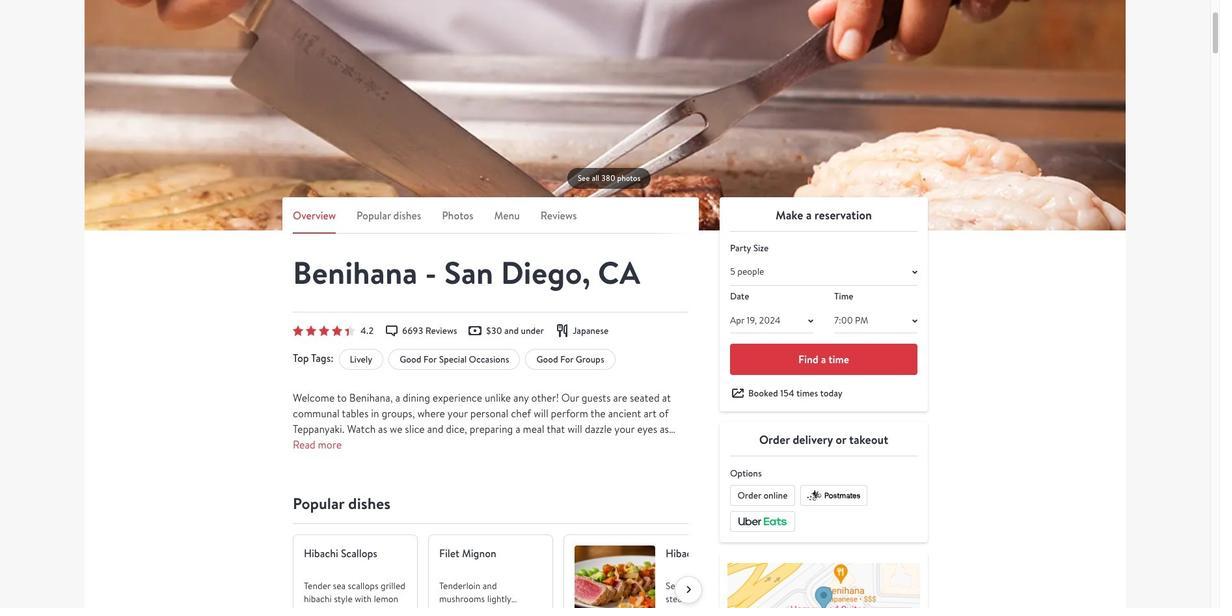 Task type: locate. For each thing, give the bounding box(es) containing it.
hibachi tuna steak image
[[575, 546, 656, 608]]

tab list
[[293, 208, 689, 234]]

4.2 stars image
[[293, 326, 355, 336]]



Task type: describe. For each thing, give the bounding box(es) containing it.
google map for benihana - san diego, ca image
[[728, 563, 920, 608]]

logo image for postmates image
[[807, 489, 862, 502]]

logo image for uber eats image
[[737, 515, 789, 528]]

benihana - san diego, ca, san diego, ca image
[[85, 0, 1126, 230]]



Task type: vqa. For each thing, say whether or not it's contained in the screenshot.
leftmost that
no



